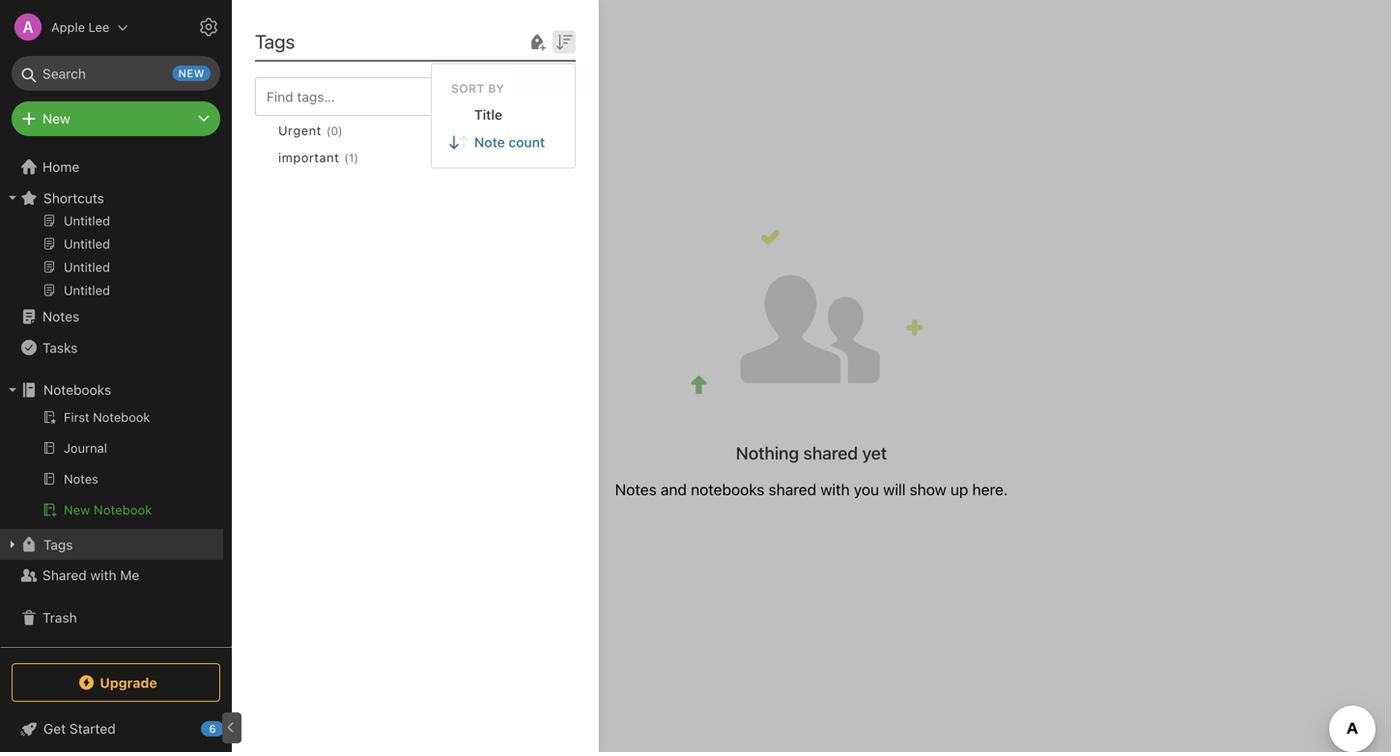 Task type: describe. For each thing, give the bounding box(es) containing it.
shared with me inside tree
[[43, 568, 139, 584]]

nothing shared yet
[[736, 443, 887, 464]]

home link
[[0, 152, 232, 183]]

Help and Learning task checklist field
[[0, 714, 232, 745]]

notes inside group
[[67, 169, 101, 184]]

tags inside button
[[43, 537, 73, 553]]

shared with me link
[[0, 561, 223, 591]]

notebooks
[[43, 382, 111, 398]]

get
[[43, 721, 66, 737]]

sort
[[451, 82, 485, 95]]

Find tags… text field
[[256, 84, 553, 109]]

( for urgent
[[327, 124, 331, 138]]

expand tags image
[[5, 537, 20, 553]]

click to collapse image
[[225, 717, 239, 740]]

title
[[475, 107, 503, 123]]

notes for notes and notebooks shared with you will show up here.
[[615, 481, 657, 499]]

apple
[[51, 20, 85, 34]]

note
[[475, 134, 505, 150]]

by
[[488, 82, 505, 95]]

note count link
[[432, 129, 575, 156]]

started
[[69, 721, 116, 737]]

notebook
[[94, 503, 152, 518]]

upgrade button
[[12, 664, 220, 703]]

me inside tree
[[120, 568, 139, 584]]

important
[[278, 150, 340, 165]]

notes link
[[0, 302, 223, 332]]

new notebook
[[64, 503, 152, 518]]

1 horizontal spatial shared with me
[[261, 27, 392, 50]]

and
[[661, 481, 687, 499]]

up
[[951, 481, 969, 499]]

6
[[209, 723, 216, 736]]

Search text field
[[25, 56, 207, 91]]

trash link
[[0, 603, 223, 634]]

1 horizontal spatial with
[[326, 27, 361, 50]]

0 vertical spatial shared
[[804, 443, 858, 464]]

new search field
[[25, 56, 211, 91]]

trash
[[43, 610, 77, 626]]

0
[[331, 124, 338, 138]]

new for new
[[43, 111, 70, 127]]

home
[[43, 159, 79, 175]]

1 vertical spatial with
[[821, 481, 850, 499]]

tags button
[[0, 530, 223, 561]]

important ( 1 )
[[278, 150, 359, 165]]

show
[[910, 481, 947, 499]]

you
[[854, 481, 880, 499]]

shortcuts button
[[0, 183, 223, 214]]

recent notes
[[22, 169, 101, 184]]

new notebook button
[[0, 499, 223, 522]]

title link
[[432, 101, 575, 129]]

note count
[[475, 134, 545, 150]]

Account field
[[0, 8, 129, 46]]

recent
[[22, 169, 63, 184]]

with inside tree
[[90, 568, 116, 584]]

0 vertical spatial tags
[[255, 30, 295, 53]]



Task type: locate. For each thing, give the bounding box(es) containing it.
shared with me element
[[232, 0, 1392, 753]]

Sort field
[[553, 29, 576, 54]]

0 vertical spatial shared with me
[[261, 27, 392, 50]]

2 vertical spatial notes
[[615, 481, 657, 499]]

( for important
[[344, 151, 349, 165]]

new inside popup button
[[43, 111, 70, 127]]

count
[[509, 134, 545, 150]]

tree containing home
[[0, 19, 232, 647]]

0 horizontal spatial (
[[327, 124, 331, 138]]

with down tags button
[[90, 568, 116, 584]]

new left notebook at the left of the page
[[64, 503, 90, 518]]

0 vertical spatial me
[[366, 27, 392, 50]]

1 vertical spatial notes
[[43, 309, 79, 325]]

recent notes group
[[0, 50, 223, 309]]

upgrade
[[100, 675, 157, 691]]

( inside important ( 1 )
[[344, 151, 349, 165]]

( inside urgent ( 0 )
[[327, 124, 331, 138]]

1 vertical spatial shared
[[43, 568, 87, 584]]

settings image
[[197, 15, 220, 39]]

row group containing urgent
[[255, 116, 591, 199]]

shared up trash
[[43, 568, 87, 584]]

row group
[[255, 116, 591, 199]]

with up find tags… text field
[[326, 27, 361, 50]]

)
[[338, 124, 343, 138], [354, 151, 359, 165]]

shared
[[261, 27, 321, 50], [43, 568, 87, 584]]

tags right expand tags image
[[43, 537, 73, 553]]

new
[[43, 111, 70, 127], [64, 503, 90, 518]]

sort options image
[[553, 30, 576, 54]]

notes inside shared with me element
[[615, 481, 657, 499]]

tags
[[255, 30, 295, 53], [43, 537, 73, 553]]

1 vertical spatial shared with me
[[43, 568, 139, 584]]

urgent ( 0 )
[[278, 123, 343, 138]]

notebooks link
[[0, 375, 223, 406]]

0 horizontal spatial me
[[120, 568, 139, 584]]

new notebook group
[[0, 406, 223, 530]]

1 horizontal spatial shared
[[261, 27, 321, 50]]

( right important
[[344, 151, 349, 165]]

0 horizontal spatial tags
[[43, 537, 73, 553]]

tree
[[0, 19, 232, 647]]

shared with me up 0
[[261, 27, 392, 50]]

notes and notebooks shared with you will show up here.
[[615, 481, 1008, 499]]

2 vertical spatial with
[[90, 568, 116, 584]]

expand notebooks image
[[5, 383, 20, 398]]

1 horizontal spatial tags
[[255, 30, 295, 53]]

sort by
[[451, 82, 505, 95]]

0 vertical spatial (
[[327, 124, 331, 138]]

shared right settings icon
[[261, 27, 321, 50]]

shared with me down tags button
[[43, 568, 139, 584]]

0 horizontal spatial with
[[90, 568, 116, 584]]

me up find tags… text field
[[366, 27, 392, 50]]

1 vertical spatial me
[[120, 568, 139, 584]]

1 horizontal spatial )
[[354, 151, 359, 165]]

0 vertical spatial notes
[[67, 169, 101, 184]]

tasks button
[[0, 332, 223, 363]]

shared up notes and notebooks shared with you will show up here.
[[804, 443, 858, 464]]

1 vertical spatial (
[[344, 151, 349, 165]]

new inside button
[[64, 503, 90, 518]]

lee
[[88, 20, 109, 34]]

me
[[366, 27, 392, 50], [120, 568, 139, 584]]

0 vertical spatial new
[[43, 111, 70, 127]]

(
[[327, 124, 331, 138], [344, 151, 349, 165]]

here.
[[973, 481, 1008, 499]]

shared
[[804, 443, 858, 464], [769, 481, 817, 499]]

notes
[[67, 169, 101, 184], [43, 309, 79, 325], [615, 481, 657, 499]]

1
[[349, 151, 354, 165]]

0 horizontal spatial shared
[[43, 568, 87, 584]]

new for new notebook
[[64, 503, 90, 518]]

notebooks
[[691, 481, 765, 499]]

get started
[[43, 721, 116, 737]]

) inside urgent ( 0 )
[[338, 124, 343, 138]]

) up important ( 1 )
[[338, 124, 343, 138]]

1 horizontal spatial me
[[366, 27, 392, 50]]

shared with me
[[261, 27, 392, 50], [43, 568, 139, 584]]

shortcuts
[[43, 190, 104, 206]]

create new tag image
[[526, 30, 549, 54]]

) inside important ( 1 )
[[354, 151, 359, 165]]

tags right settings icon
[[255, 30, 295, 53]]

will
[[884, 481, 906, 499]]

0 horizontal spatial shared with me
[[43, 568, 139, 584]]

apple lee
[[51, 20, 109, 34]]

urgent
[[278, 123, 322, 138]]

notes for notes
[[43, 309, 79, 325]]

0 vertical spatial shared
[[261, 27, 321, 50]]

notes up tasks
[[43, 309, 79, 325]]

1 vertical spatial tags
[[43, 537, 73, 553]]

0 vertical spatial )
[[338, 124, 343, 138]]

) for urgent
[[338, 124, 343, 138]]

1 horizontal spatial (
[[344, 151, 349, 165]]

1 vertical spatial shared
[[769, 481, 817, 499]]

0 horizontal spatial )
[[338, 124, 343, 138]]

with left you
[[821, 481, 850, 499]]

yet
[[863, 443, 887, 464]]

) right important
[[354, 151, 359, 165]]

new
[[178, 67, 205, 80]]

( up important ( 1 )
[[327, 124, 331, 138]]

new button
[[12, 101, 220, 136]]

dropdown list menu
[[432, 101, 575, 156]]

me down tags button
[[120, 568, 139, 584]]

tasks
[[43, 340, 78, 356]]

2 horizontal spatial with
[[821, 481, 850, 499]]

new up home
[[43, 111, 70, 127]]

notes up shortcuts
[[67, 169, 101, 184]]

1 vertical spatial new
[[64, 503, 90, 518]]

shared down nothing shared yet at right
[[769, 481, 817, 499]]

notes left and
[[615, 481, 657, 499]]

1 vertical spatial )
[[354, 151, 359, 165]]

0 vertical spatial with
[[326, 27, 361, 50]]

nothing
[[736, 443, 799, 464]]

) for important
[[354, 151, 359, 165]]

with
[[326, 27, 361, 50], [821, 481, 850, 499], [90, 568, 116, 584]]



Task type: vqa. For each thing, say whether or not it's contained in the screenshot.
middle WITH
yes



